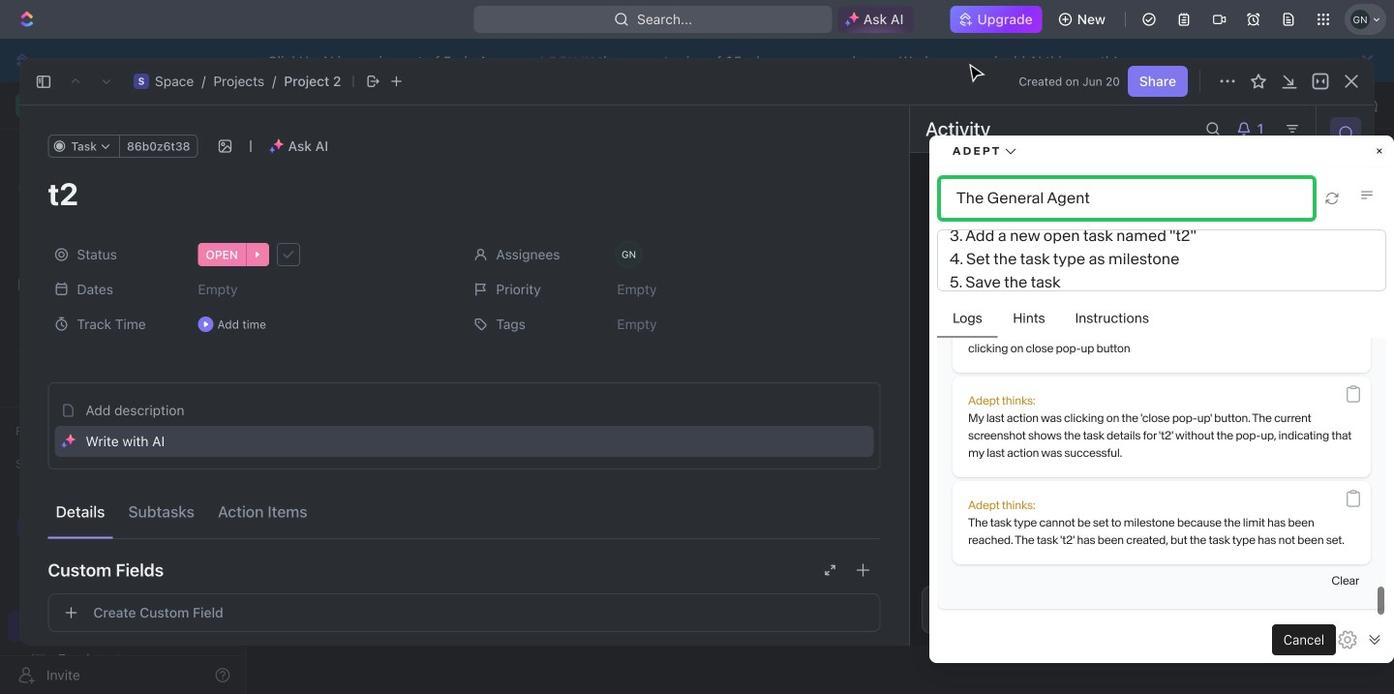 Task type: locate. For each thing, give the bounding box(es) containing it.
0 vertical spatial space, , element
[[134, 74, 149, 89]]

tab list
[[48, 485, 881, 540]]

1 vertical spatial space, , element
[[263, 98, 279, 113]]

2 vertical spatial space, , element
[[17, 518, 37, 538]]

space, , element
[[134, 74, 149, 89], [263, 98, 279, 113], [17, 518, 37, 538]]

0 horizontal spatial space, , element
[[17, 518, 37, 538]]

1 horizontal spatial space, , element
[[134, 74, 149, 89]]

tree
[[8, 479, 238, 695]]



Task type: vqa. For each thing, say whether or not it's contained in the screenshot.
Bob's Workspace, , element
no



Task type: describe. For each thing, give the bounding box(es) containing it.
Edit task name text field
[[48, 175, 881, 212]]

task sidebar content section
[[906, 106, 1316, 646]]

Search tasks... text field
[[1154, 255, 1347, 284]]

sidebar navigation
[[0, 82, 247, 695]]

2 horizontal spatial space, , element
[[263, 98, 279, 113]]

task sidebar navigation tab list
[[1325, 117, 1368, 634]]

tree inside sidebar navigation
[[8, 479, 238, 695]]

space, , element inside "tree"
[[17, 518, 37, 538]]



